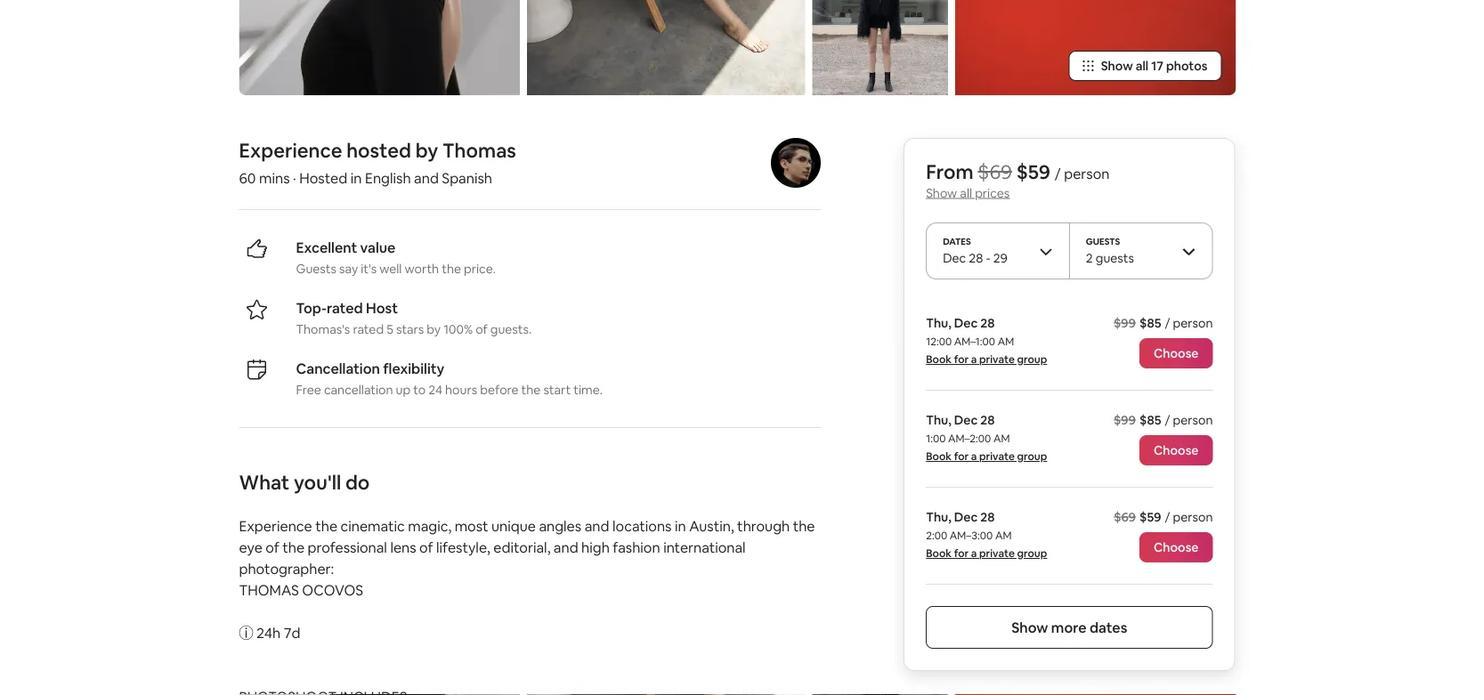 Task type: describe. For each thing, give the bounding box(es) containing it.
am–1:00
[[955, 335, 996, 349]]

dates
[[1090, 619, 1128, 637]]

price.
[[464, 261, 496, 277]]

thu, for thu, dec 28 1:00 am–2:00 am book for a private group
[[926, 412, 952, 428]]

mins
[[259, 169, 290, 187]]

stars
[[396, 321, 424, 338]]

flexibility
[[383, 359, 445, 378]]

book for a private group link for thu, dec 28 12:00 am–1:00 am book for a private group
[[926, 353, 1048, 366]]

24h
[[257, 624, 281, 642]]

worth
[[405, 261, 439, 277]]

for for thu, dec 28 1:00 am–2:00 am book for a private group
[[954, 450, 969, 464]]

lifestyle,
[[436, 538, 491, 557]]

private for thu, dec 28 1:00 am–2:00 am book for a private group
[[980, 450, 1015, 464]]

1 horizontal spatial all
[[1136, 58, 1149, 74]]

private for thu, dec 28 2:00 am–3:00 am book for a private group
[[980, 547, 1015, 561]]

choose for thu, dec 28 2:00 am–3:00 am book for a private group
[[1154, 540, 1199, 556]]

to
[[413, 382, 426, 398]]

$99 for thu, dec 28 12:00 am–1:00 am book for a private group
[[1114, 315, 1136, 331]]

guests
[[1096, 250, 1135, 266]]

dec for 1:00
[[954, 412, 978, 428]]

and inside experience hosted by thomas 60 mins · hosted in english and spanish
[[414, 169, 439, 187]]

austin,
[[689, 517, 734, 535]]

most
[[455, 517, 489, 535]]

group for thu, dec 28 1:00 am–2:00 am book for a private group
[[1017, 450, 1048, 464]]

experience for hosted
[[239, 138, 342, 163]]

1 vertical spatial rated
[[353, 321, 384, 338]]

a for thu, dec 28 2:00 am–3:00 am book for a private group
[[972, 547, 977, 561]]

excellent value guests say it's well worth the price.
[[296, 238, 496, 277]]

28 for 29
[[969, 250, 984, 266]]

what
[[239, 470, 290, 495]]

hosted
[[347, 138, 411, 163]]

show all prices button
[[926, 185, 1010, 201]]

more
[[1052, 619, 1087, 637]]

up
[[396, 382, 411, 398]]

free
[[296, 382, 321, 398]]

the inside cancellation flexibility free cancellation up to 24 hours before the start time.
[[522, 382, 541, 398]]

28 for am–2:00
[[981, 412, 995, 428]]

unique
[[492, 517, 536, 535]]

24
[[429, 382, 443, 398]]

thu, dec 28 2:00 am–3:00 am book for a private group
[[926, 509, 1048, 561]]

thomas
[[239, 581, 299, 599]]

do
[[345, 470, 370, 495]]

$59 inside from $69 $59 / person show all prices
[[1017, 159, 1051, 184]]

60
[[239, 169, 256, 187]]

/ for thu, dec 28 12:00 am–1:00 am book for a private group
[[1165, 315, 1171, 331]]

choose link for thu, dec 28 12:00 am–1:00 am book for a private group
[[1140, 338, 1213, 369]]

experience hosted by thomas 60 mins · hosted in english and spanish
[[239, 138, 516, 187]]

you'll
[[294, 470, 341, 495]]

value
[[360, 238, 396, 256]]

excellent
[[296, 238, 357, 256]]

thu, for thu, dec 28 12:00 am–1:00 am book for a private group
[[926, 315, 952, 331]]

top-rated host thomas's rated 5 stars by 100% of guests.
[[296, 299, 532, 338]]

thomas's
[[296, 321, 350, 338]]

·
[[293, 169, 296, 187]]

magic,
[[408, 517, 452, 535]]

-
[[986, 250, 991, 266]]

28 for am–3:00
[[981, 509, 995, 525]]

am–3:00
[[950, 529, 993, 543]]

group for thu, dec 28 2:00 am–3:00 am book for a private group
[[1017, 547, 1048, 561]]

eye
[[239, 538, 263, 557]]

am–2:00
[[949, 432, 992, 446]]

guests inside excellent value guests say it's well worth the price.
[[296, 261, 337, 277]]

choose link for thu, dec 28 2:00 am–3:00 am book for a private group
[[1140, 533, 1213, 563]]

show for show all 17 photos
[[1101, 58, 1134, 74]]

from $69 $59 / person show all prices
[[926, 159, 1110, 201]]

prices
[[975, 185, 1010, 201]]

person for thu, dec 28 12:00 am–1:00 am book for a private group
[[1173, 315, 1213, 331]]

hosted
[[299, 169, 348, 187]]

professional
[[308, 538, 387, 557]]

2 vertical spatial and
[[554, 538, 579, 557]]

dec for -
[[943, 250, 967, 266]]

cinematic
[[341, 517, 405, 535]]

2:00
[[926, 529, 948, 543]]

/ for thu, dec 28 1:00 am–2:00 am book for a private group
[[1165, 412, 1171, 428]]

private for thu, dec 28 12:00 am–1:00 am book for a private group
[[980, 353, 1015, 366]]

person for thu, dec 28 2:00 am–3:00 am book for a private group
[[1173, 509, 1213, 525]]

top-
[[296, 299, 327, 317]]

person inside from $69 $59 / person show all prices
[[1064, 164, 1110, 183]]

28 for am–1:00
[[981, 315, 995, 331]]

5
[[387, 321, 394, 338]]

0 horizontal spatial of
[[266, 538, 279, 557]]

dates
[[943, 236, 972, 247]]

spanish
[[442, 169, 493, 187]]

17
[[1152, 58, 1164, 74]]

dec for 2:00
[[954, 509, 978, 525]]

host
[[366, 299, 398, 317]]

international
[[664, 538, 746, 557]]

locations
[[613, 517, 672, 535]]

cancellation flexibility free cancellation up to 24 hours before the start time.
[[296, 359, 603, 398]]

start
[[544, 382, 571, 398]]

dates dec 28 - 29
[[943, 236, 1008, 266]]

ⓘ  24h 7d
[[239, 624, 300, 642]]

from
[[926, 159, 974, 184]]

$69 $59 / person
[[1114, 509, 1213, 525]]

hours
[[445, 382, 477, 398]]

1 vertical spatial $59
[[1140, 509, 1162, 525]]



Task type: vqa. For each thing, say whether or not it's contained in the screenshot.
29
yes



Task type: locate. For each thing, give the bounding box(es) containing it.
editorial,
[[494, 538, 551, 557]]

$85
[[1140, 315, 1162, 331], [1140, 412, 1162, 428]]

private down am–1:00
[[980, 353, 1015, 366]]

group for thu, dec 28 12:00 am–1:00 am book for a private group
[[1017, 353, 1048, 366]]

0 vertical spatial $85
[[1140, 315, 1162, 331]]

for for thu, dec 28 12:00 am–1:00 am book for a private group
[[954, 353, 969, 366]]

1 vertical spatial book
[[926, 450, 952, 464]]

dec inside thu, dec 28 2:00 am–3:00 am book for a private group
[[954, 509, 978, 525]]

1 vertical spatial thu,
[[926, 412, 952, 428]]

cancellation
[[296, 359, 380, 378]]

a inside thu, dec 28 1:00 am–2:00 am book for a private group
[[972, 450, 977, 464]]

1 $85 from the top
[[1140, 315, 1162, 331]]

0 vertical spatial a
[[972, 353, 977, 366]]

and
[[414, 169, 439, 187], [585, 517, 610, 535], [554, 538, 579, 557]]

am right am–2:00
[[994, 432, 1010, 446]]

28 up am–3:00
[[981, 509, 995, 525]]

the right through
[[793, 517, 815, 535]]

0 vertical spatial all
[[1136, 58, 1149, 74]]

a for thu, dec 28 12:00 am–1:00 am book for a private group
[[972, 353, 977, 366]]

by
[[427, 321, 441, 338]]

/ for thu, dec 28 2:00 am–3:00 am book for a private group
[[1165, 509, 1171, 525]]

2 vertical spatial book
[[926, 547, 952, 561]]

28 up am–1:00
[[981, 315, 995, 331]]

dec up am–3:00
[[954, 509, 978, 525]]

1 vertical spatial experience
[[239, 517, 312, 535]]

english
[[365, 169, 411, 187]]

0 horizontal spatial and
[[414, 169, 439, 187]]

2 vertical spatial private
[[980, 547, 1015, 561]]

group
[[1017, 353, 1048, 366], [1017, 450, 1048, 464], [1017, 547, 1048, 561]]

a for thu, dec 28 1:00 am–2:00 am book for a private group
[[972, 450, 977, 464]]

2 vertical spatial am
[[996, 529, 1012, 543]]

3 thu, from the top
[[926, 509, 952, 525]]

2 horizontal spatial show
[[1101, 58, 1134, 74]]

2 vertical spatial choose link
[[1140, 533, 1213, 563]]

and right english
[[414, 169, 439, 187]]

0 vertical spatial in
[[351, 169, 362, 187]]

am inside thu, dec 28 12:00 am–1:00 am book for a private group
[[998, 335, 1015, 349]]

0 vertical spatial private
[[980, 353, 1015, 366]]

show down from
[[926, 185, 958, 201]]

book for thu, dec 28 12:00 am–1:00 am book for a private group
[[926, 353, 952, 366]]

3 book from the top
[[926, 547, 952, 561]]

1 book from the top
[[926, 353, 952, 366]]

the up photographer:
[[283, 538, 305, 557]]

0 vertical spatial experience
[[239, 138, 342, 163]]

0 horizontal spatial $69
[[978, 159, 1013, 184]]

2 choose link from the top
[[1140, 435, 1213, 466]]

0 vertical spatial choose link
[[1140, 338, 1213, 369]]

the left price.
[[442, 261, 461, 277]]

1 book for a private group link from the top
[[926, 353, 1048, 366]]

am for thu, dec 28 2:00 am–3:00 am book for a private group
[[996, 529, 1012, 543]]

show all 17 photos
[[1101, 58, 1208, 74]]

0 vertical spatial book for a private group link
[[926, 353, 1048, 366]]

show inside from $69 $59 / person show all prices
[[926, 185, 958, 201]]

1 horizontal spatial guests
[[1086, 236, 1121, 247]]

book for a private group link
[[926, 353, 1048, 366], [926, 450, 1048, 464], [926, 547, 1048, 561]]

2 vertical spatial book for a private group link
[[926, 547, 1048, 561]]

book for thu, dec 28 1:00 am–2:00 am book for a private group
[[926, 450, 952, 464]]

1 vertical spatial in
[[675, 517, 686, 535]]

all left 17
[[1136, 58, 1149, 74]]

show more dates
[[1012, 619, 1128, 637]]

2
[[1086, 250, 1093, 266]]

high
[[582, 538, 610, 557]]

1 vertical spatial private
[[980, 450, 1015, 464]]

am for thu, dec 28 12:00 am–1:00 am book for a private group
[[998, 335, 1015, 349]]

$69
[[978, 159, 1013, 184], [1114, 509, 1137, 525]]

person for thu, dec 28 1:00 am–2:00 am book for a private group
[[1173, 412, 1213, 428]]

private inside thu, dec 28 2:00 am–3:00 am book for a private group
[[980, 547, 1015, 561]]

$85 for thu, dec 28 1:00 am–2:00 am book for a private group
[[1140, 412, 1162, 428]]

thu, inside thu, dec 28 1:00 am–2:00 am book for a private group
[[926, 412, 952, 428]]

in left english
[[351, 169, 362, 187]]

am right am–1:00
[[998, 335, 1015, 349]]

dec for 12:00
[[954, 315, 978, 331]]

$59
[[1017, 159, 1051, 184], [1140, 509, 1162, 525]]

2 for from the top
[[954, 450, 969, 464]]

show more dates link
[[926, 606, 1213, 649]]

thu, for thu, dec 28 2:00 am–3:00 am book for a private group
[[926, 509, 952, 525]]

a down am–3:00
[[972, 547, 977, 561]]

experience the cinematic magic, most unique angles and locations in austin, through the eye of the professional lens of lifestyle, editorial, and high fashion international photographer: thomas ocovos
[[239, 517, 815, 599]]

for inside thu, dec 28 12:00 am–1:00 am book for a private group
[[954, 353, 969, 366]]

ocovos
[[302, 581, 364, 599]]

1 group from the top
[[1017, 353, 1048, 366]]

/ inside from $69 $59 / person show all prices
[[1055, 164, 1061, 183]]

group inside thu, dec 28 2:00 am–3:00 am book for a private group
[[1017, 547, 1048, 561]]

show left 17
[[1101, 58, 1134, 74]]

choose for thu, dec 28 1:00 am–2:00 am book for a private group
[[1154, 443, 1199, 459]]

0 vertical spatial rated
[[327, 299, 363, 317]]

1 horizontal spatial of
[[420, 538, 433, 557]]

say
[[339, 261, 358, 277]]

thu, up 1:00
[[926, 412, 952, 428]]

in inside experience hosted by thomas 60 mins · hosted in english and spanish
[[351, 169, 362, 187]]

1 vertical spatial group
[[1017, 450, 1048, 464]]

angles
[[539, 517, 582, 535]]

2 thu, from the top
[[926, 412, 952, 428]]

thu, inside thu, dec 28 12:00 am–1:00 am book for a private group
[[926, 315, 952, 331]]

book for a private group link down am–2:00
[[926, 450, 1048, 464]]

of down magic,
[[420, 538, 433, 557]]

2 private from the top
[[980, 450, 1015, 464]]

group inside thu, dec 28 12:00 am–1:00 am book for a private group
[[1017, 353, 1048, 366]]

all
[[1136, 58, 1149, 74], [960, 185, 973, 201]]

$99 $85 / person for thu, dec 28 1:00 am–2:00 am book for a private group
[[1114, 412, 1213, 428]]

0 vertical spatial guests
[[1086, 236, 1121, 247]]

for down am–1:00
[[954, 353, 969, 366]]

in left austin,
[[675, 517, 686, 535]]

book inside thu, dec 28 12:00 am–1:00 am book for a private group
[[926, 353, 952, 366]]

2 $99 $85 / person from the top
[[1114, 412, 1213, 428]]

1 vertical spatial choose
[[1154, 443, 1199, 459]]

through
[[738, 517, 790, 535]]

book down the 2:00
[[926, 547, 952, 561]]

guests 2 guests
[[1086, 236, 1135, 266]]

the inside excellent value guests say it's well worth the price.
[[442, 261, 461, 277]]

by thomas
[[416, 138, 516, 163]]

the up professional
[[315, 517, 338, 535]]

in inside the experience the cinematic magic, most unique angles and locations in austin, through the eye of the professional lens of lifestyle, editorial, and high fashion international photographer: thomas ocovos
[[675, 517, 686, 535]]

private inside thu, dec 28 12:00 am–1:00 am book for a private group
[[980, 353, 1015, 366]]

a
[[972, 353, 977, 366], [972, 450, 977, 464], [972, 547, 977, 561]]

3 a from the top
[[972, 547, 977, 561]]

book inside thu, dec 28 1:00 am–2:00 am book for a private group
[[926, 450, 952, 464]]

0 vertical spatial and
[[414, 169, 439, 187]]

1 vertical spatial $99
[[1114, 412, 1136, 428]]

precision geometry, symmetry, and composition image
[[813, 0, 949, 95], [813, 0, 949, 95]]

dec inside thu, dec 28 1:00 am–2:00 am book for a private group
[[954, 412, 978, 428]]

show left more
[[1012, 619, 1049, 637]]

2 $99 from the top
[[1114, 412, 1136, 428]]

$99 for thu, dec 28 1:00 am–2:00 am book for a private group
[[1114, 412, 1136, 428]]

1 vertical spatial am
[[994, 432, 1010, 446]]

1 vertical spatial $99 $85 / person
[[1114, 412, 1213, 428]]

1 choose link from the top
[[1140, 338, 1213, 369]]

28 inside dates dec 28 - 29
[[969, 250, 984, 266]]

1 horizontal spatial $59
[[1140, 509, 1162, 525]]

$69 inside from $69 $59 / person show all prices
[[978, 159, 1013, 184]]

1 horizontal spatial show
[[1012, 619, 1049, 637]]

2 vertical spatial for
[[954, 547, 969, 561]]

1 vertical spatial show
[[926, 185, 958, 201]]

0 vertical spatial $99
[[1114, 315, 1136, 331]]

experience up '·'
[[239, 138, 342, 163]]

before
[[480, 382, 519, 398]]

2 horizontal spatial of
[[476, 321, 488, 338]]

am for thu, dec 28 1:00 am–2:00 am book for a private group
[[994, 432, 1010, 446]]

show all 17 photos link
[[1069, 51, 1222, 81]]

private inside thu, dec 28 1:00 am–2:00 am book for a private group
[[980, 450, 1015, 464]]

0 vertical spatial for
[[954, 353, 969, 366]]

2 vertical spatial choose
[[1154, 540, 1199, 556]]

1 vertical spatial book for a private group link
[[926, 450, 1048, 464]]

what you'll do
[[239, 470, 370, 495]]

0 vertical spatial choose
[[1154, 346, 1199, 362]]

0 horizontal spatial guests
[[296, 261, 337, 277]]

choose for thu, dec 28 12:00 am–1:00 am book for a private group
[[1154, 346, 1199, 362]]

2 book from the top
[[926, 450, 952, 464]]

dec up am–1:00
[[954, 315, 978, 331]]

0 vertical spatial thu,
[[926, 315, 952, 331]]

thu, inside thu, dec 28 2:00 am–3:00 am book for a private group
[[926, 509, 952, 525]]

a down am–1:00
[[972, 353, 977, 366]]

7d
[[284, 624, 300, 642]]

100%
[[444, 321, 473, 338]]

0 horizontal spatial $59
[[1017, 159, 1051, 184]]

3 choose from the top
[[1154, 540, 1199, 556]]

it's
[[361, 261, 377, 277]]

1 a from the top
[[972, 353, 977, 366]]

experience for the
[[239, 517, 312, 535]]

for down am–2:00
[[954, 450, 969, 464]]

2 choose from the top
[[1154, 443, 1199, 459]]

2 $85 from the top
[[1140, 412, 1162, 428]]

of inside top-rated host thomas's rated 5 stars by 100% of guests.
[[476, 321, 488, 338]]

0 vertical spatial group
[[1017, 353, 1048, 366]]

book inside thu, dec 28 2:00 am–3:00 am book for a private group
[[926, 547, 952, 561]]

guests down excellent
[[296, 261, 337, 277]]

all left prices
[[960, 185, 973, 201]]

1 vertical spatial choose link
[[1140, 435, 1213, 466]]

book for a private group link for thu, dec 28 2:00 am–3:00 am book for a private group
[[926, 547, 1048, 561]]

book for a private group link down am–3:00
[[926, 547, 1048, 561]]

3 book for a private group link from the top
[[926, 547, 1048, 561]]

2 group from the top
[[1017, 450, 1048, 464]]

1 private from the top
[[980, 353, 1015, 366]]

show
[[1101, 58, 1134, 74], [926, 185, 958, 201], [1012, 619, 1049, 637]]

rated up thomas's
[[327, 299, 363, 317]]

all inside from $69 $59 / person show all prices
[[960, 185, 973, 201]]

choose
[[1154, 346, 1199, 362], [1154, 443, 1199, 459], [1154, 540, 1199, 556]]

for inside thu, dec 28 2:00 am–3:00 am book for a private group
[[954, 547, 969, 561]]

guests
[[1086, 236, 1121, 247], [296, 261, 337, 277]]

choose link for thu, dec 28 1:00 am–2:00 am book for a private group
[[1140, 435, 1213, 466]]

private down am–2:00
[[980, 450, 1015, 464]]

28 inside thu, dec 28 2:00 am–3:00 am book for a private group
[[981, 509, 995, 525]]

1 horizontal spatial and
[[554, 538, 579, 557]]

experience inside experience hosted by thomas 60 mins · hosted in english and spanish
[[239, 138, 342, 163]]

1 horizontal spatial $69
[[1114, 509, 1137, 525]]

2 vertical spatial group
[[1017, 547, 1048, 561]]

2 a from the top
[[972, 450, 977, 464]]

28 up am–2:00
[[981, 412, 995, 428]]

1 vertical spatial all
[[960, 185, 973, 201]]

private down am–3:00
[[980, 547, 1015, 561]]

for inside thu, dec 28 1:00 am–2:00 am book for a private group
[[954, 450, 969, 464]]

am inside thu, dec 28 2:00 am–3:00 am book for a private group
[[996, 529, 1012, 543]]

the
[[442, 261, 461, 277], [522, 382, 541, 398], [315, 517, 338, 535], [793, 517, 815, 535], [283, 538, 305, 557]]

a inside thu, dec 28 12:00 am–1:00 am book for a private group
[[972, 353, 977, 366]]

thu, up the 2:00
[[926, 509, 952, 525]]

1 $99 $85 / person from the top
[[1114, 315, 1213, 331]]

a down am–2:00
[[972, 450, 977, 464]]

book for a private group link down am–1:00
[[926, 353, 1048, 366]]

1 vertical spatial a
[[972, 450, 977, 464]]

28 left - at the top right of page
[[969, 250, 984, 266]]

3 private from the top
[[980, 547, 1015, 561]]

and up the high
[[585, 517, 610, 535]]

experience
[[239, 138, 342, 163], [239, 517, 312, 535]]

thu,
[[926, 315, 952, 331], [926, 412, 952, 428], [926, 509, 952, 525]]

3 group from the top
[[1017, 547, 1048, 561]]

book down 12:00 on the right
[[926, 353, 952, 366]]

1 vertical spatial guests
[[296, 261, 337, 277]]

dec up am–2:00
[[954, 412, 978, 428]]

for
[[954, 353, 969, 366], [954, 450, 969, 464], [954, 547, 969, 561]]

1 thu, from the top
[[926, 315, 952, 331]]

thu, dec 28 1:00 am–2:00 am book for a private group
[[926, 412, 1048, 464]]

guests.
[[491, 321, 532, 338]]

$99
[[1114, 315, 1136, 331], [1114, 412, 1136, 428]]

1 $99 from the top
[[1114, 315, 1136, 331]]

$99 $85 / person
[[1114, 315, 1213, 331], [1114, 412, 1213, 428]]

in
[[351, 169, 362, 187], [675, 517, 686, 535]]

2 experience from the top
[[239, 517, 312, 535]]

fashion
[[613, 538, 661, 557]]

2 vertical spatial a
[[972, 547, 977, 561]]

1 vertical spatial and
[[585, 517, 610, 535]]

3 for from the top
[[954, 547, 969, 561]]

2 vertical spatial thu,
[[926, 509, 952, 525]]

dec
[[943, 250, 967, 266], [954, 315, 978, 331], [954, 412, 978, 428], [954, 509, 978, 525]]

well
[[380, 261, 402, 277]]

0 horizontal spatial all
[[960, 185, 973, 201]]

am
[[998, 335, 1015, 349], [994, 432, 1010, 446], [996, 529, 1012, 543]]

group inside thu, dec 28 1:00 am–2:00 am book for a private group
[[1017, 450, 1048, 464]]

the left start
[[522, 382, 541, 398]]

1:00
[[926, 432, 946, 446]]

of right eye
[[266, 538, 279, 557]]

/
[[1055, 164, 1061, 183], [1165, 315, 1171, 331], [1165, 412, 1171, 428], [1165, 509, 1171, 525]]

29
[[994, 250, 1008, 266]]

1 choose from the top
[[1154, 346, 1199, 362]]

0 vertical spatial show
[[1101, 58, 1134, 74]]

book for a private group link for thu, dec 28 1:00 am–2:00 am book for a private group
[[926, 450, 1048, 464]]

rated left the 5
[[353, 321, 384, 338]]

for down am–3:00
[[954, 547, 969, 561]]

0 vertical spatial $99 $85 / person
[[1114, 315, 1213, 331]]

28
[[969, 250, 984, 266], [981, 315, 995, 331], [981, 412, 995, 428], [981, 509, 995, 525]]

2 horizontal spatial and
[[585, 517, 610, 535]]

of right '100%'
[[476, 321, 488, 338]]

dec inside thu, dec 28 12:00 am–1:00 am book for a private group
[[954, 315, 978, 331]]

1 vertical spatial for
[[954, 450, 969, 464]]

dec inside dates dec 28 - 29
[[943, 250, 967, 266]]

thu, up 12:00 on the right
[[926, 315, 952, 331]]

2 book for a private group link from the top
[[926, 450, 1048, 464]]

cancellation
[[324, 382, 393, 398]]

1 horizontal spatial in
[[675, 517, 686, 535]]

0 vertical spatial $59
[[1017, 159, 1051, 184]]

1 vertical spatial $85
[[1140, 412, 1162, 428]]

geometry. symmetry. image
[[956, 0, 1237, 95], [956, 0, 1237, 95]]

2 vertical spatial show
[[1012, 619, 1049, 637]]

and down angles on the left of the page
[[554, 538, 579, 557]]

$85 for thu, dec 28 12:00 am–1:00 am book for a private group
[[1140, 315, 1162, 331]]

lens
[[390, 538, 416, 557]]

book for thu, dec 28 2:00 am–3:00 am book for a private group
[[926, 547, 952, 561]]

a inside thu, dec 28 2:00 am–3:00 am book for a private group
[[972, 547, 977, 561]]

12:00
[[926, 335, 952, 349]]

thu, dec 28 12:00 am–1:00 am book for a private group
[[926, 315, 1048, 366]]

28 inside thu, dec 28 1:00 am–2:00 am book for a private group
[[981, 412, 995, 428]]

$99 $85 / person for thu, dec 28 12:00 am–1:00 am book for a private group
[[1114, 315, 1213, 331]]

am right am–3:00
[[996, 529, 1012, 543]]

1 vertical spatial $69
[[1114, 509, 1137, 525]]

0 vertical spatial am
[[998, 335, 1015, 349]]

photographer:
[[239, 560, 334, 578]]

0 vertical spatial $69
[[978, 159, 1013, 184]]

0 horizontal spatial show
[[926, 185, 958, 201]]

choose link
[[1140, 338, 1213, 369], [1140, 435, 1213, 466], [1140, 533, 1213, 563]]

guests inside guests 2 guests
[[1086, 236, 1121, 247]]

1 experience from the top
[[239, 138, 342, 163]]

1 for from the top
[[954, 353, 969, 366]]

for for thu, dec 28 2:00 am–3:00 am book for a private group
[[954, 547, 969, 561]]

3 choose link from the top
[[1140, 533, 1213, 563]]

experience cover photo image
[[239, 0, 520, 95], [239, 0, 520, 95]]

of
[[476, 321, 488, 338], [266, 538, 279, 557], [420, 538, 433, 557]]

experience inside the experience the cinematic magic, most unique angles and locations in austin, through the eye of the professional lens of lifestyle, editorial, and high fashion international photographer: thomas ocovos
[[239, 517, 312, 535]]

am inside thu, dec 28 1:00 am–2:00 am book for a private group
[[994, 432, 1010, 446]]

book down 1:00
[[926, 450, 952, 464]]

0 horizontal spatial in
[[351, 169, 362, 187]]

time.
[[574, 382, 603, 398]]

experience up eye
[[239, 517, 312, 535]]

28 inside thu, dec 28 12:00 am–1:00 am book for a private group
[[981, 315, 995, 331]]

show for show more dates
[[1012, 619, 1049, 637]]

dec down dates
[[943, 250, 967, 266]]

complex staging, color scheme selection image
[[527, 0, 806, 95], [527, 0, 806, 95]]

photos
[[1167, 58, 1208, 74]]

ⓘ
[[239, 624, 253, 642]]

guests up guests
[[1086, 236, 1121, 247]]

0 vertical spatial book
[[926, 353, 952, 366]]

learn more about the host, thomas. image
[[771, 138, 821, 188], [771, 138, 821, 188]]



